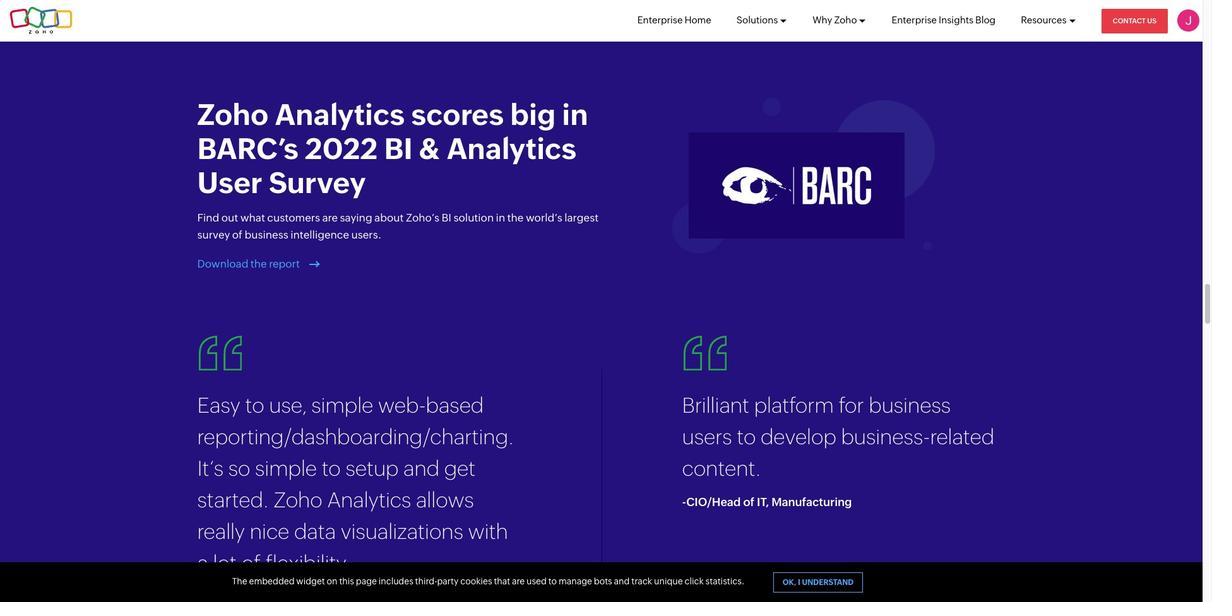 Task type: locate. For each thing, give the bounding box(es) containing it.
ok, i understand
[[783, 579, 854, 587]]

1 horizontal spatial zoho
[[274, 488, 323, 512]]

based
[[426, 393, 484, 417]]

started.
[[197, 488, 269, 512]]

users.
[[351, 229, 382, 241]]

big
[[510, 98, 556, 131]]

zoho up data at left
[[274, 488, 323, 512]]

the
[[508, 212, 524, 224], [251, 258, 267, 271]]

enterprise inside enterprise home link
[[638, 15, 683, 25]]

0 horizontal spatial are
[[322, 212, 338, 224]]

0 horizontal spatial business
[[245, 229, 288, 241]]

to inside the brilliant platform for business users to develop business-related content.
[[737, 425, 756, 449]]

james peterson image
[[1178, 9, 1200, 32]]

2 horizontal spatial zoho
[[835, 15, 857, 25]]

1 horizontal spatial business
[[869, 393, 951, 417]]

2 enterprise from the left
[[892, 15, 937, 25]]

in right big
[[562, 98, 588, 131]]

users
[[682, 425, 732, 449]]

0 vertical spatial the
[[508, 212, 524, 224]]

and right bots
[[614, 577, 630, 587]]

1 horizontal spatial the
[[508, 212, 524, 224]]

0 vertical spatial in
[[562, 98, 588, 131]]

visualizations
[[341, 520, 464, 544]]

bi right "zoho's"
[[442, 212, 452, 224]]

0 horizontal spatial bi
[[384, 132, 413, 165]]

cio/head
[[687, 496, 741, 509]]

bi
[[384, 132, 413, 165], [442, 212, 452, 224]]

simple up 'reporting/dashboarding/charting.'
[[312, 393, 373, 417]]

of down out
[[232, 229, 243, 241]]

manufacturing
[[772, 496, 852, 509]]

brilliant platform for business users to develop business-related content.
[[682, 393, 995, 481]]

zoho inside the zoho analytics scores big in barc's 2022 bi & analytics user survey
[[197, 98, 269, 131]]

analytics down setup
[[327, 488, 411, 512]]

of left it,
[[744, 496, 755, 509]]

contact
[[1113, 17, 1146, 25]]

are
[[322, 212, 338, 224], [512, 577, 525, 587]]

of inside easy to use, simple web-based reporting/dashboarding/charting. it's so simple to setup and get started. zoho analytics allows really nice data visualizations with a lot of flexibility.
[[242, 551, 261, 575]]

0 horizontal spatial in
[[496, 212, 505, 224]]

and left get
[[404, 457, 440, 481]]

analytics
[[275, 98, 405, 131], [447, 132, 577, 165], [327, 488, 411, 512]]

reporting/dashboarding/charting.
[[197, 425, 514, 449]]

&
[[419, 132, 441, 165]]

2 vertical spatial analytics
[[327, 488, 411, 512]]

flexibility.
[[266, 551, 352, 575]]

zoho up barc's
[[197, 98, 269, 131]]

0 vertical spatial business
[[245, 229, 288, 241]]

analytics up 2022
[[275, 98, 405, 131]]

third-
[[415, 577, 437, 587]]

report
[[269, 258, 300, 271]]

the left report
[[251, 258, 267, 271]]

zoho analytics scores big in barc's 2022 bi & analytics user survey
[[197, 98, 588, 200]]

of
[[232, 229, 243, 241], [744, 496, 755, 509], [242, 551, 261, 575]]

0 horizontal spatial enterprise
[[638, 15, 683, 25]]

are up intelligence
[[322, 212, 338, 224]]

-cio/head of it, manufacturing
[[682, 496, 852, 509]]

analytics down big
[[447, 132, 577, 165]]

simple right so
[[255, 457, 317, 481]]

1 vertical spatial the
[[251, 258, 267, 271]]

enterprise for enterprise home
[[638, 15, 683, 25]]

the left world's at top
[[508, 212, 524, 224]]

enterprise
[[638, 15, 683, 25], [892, 15, 937, 25]]

to right users
[[737, 425, 756, 449]]

survey
[[197, 229, 230, 241]]

1 vertical spatial and
[[614, 577, 630, 587]]

statistics.
[[706, 577, 745, 587]]

1 enterprise from the left
[[638, 15, 683, 25]]

simple
[[312, 393, 373, 417], [255, 457, 317, 481]]

really
[[197, 520, 245, 544]]

party
[[437, 577, 459, 587]]

click
[[685, 577, 704, 587]]

business up business-
[[869, 393, 951, 417]]

customers
[[267, 212, 320, 224]]

1 horizontal spatial in
[[562, 98, 588, 131]]

0 horizontal spatial zoho
[[197, 98, 269, 131]]

the inside find out what customers are saying about zoho's bi solution in the world's largest survey of business intelligence users.
[[508, 212, 524, 224]]

unique
[[654, 577, 683, 587]]

and inside easy to use, simple web-based reporting/dashboarding/charting. it's so simple to setup and get started. zoho analytics allows really nice data visualizations with a lot of flexibility.
[[404, 457, 440, 481]]

business down what
[[245, 229, 288, 241]]

get
[[444, 457, 476, 481]]

to
[[245, 393, 264, 417], [737, 425, 756, 449], [322, 457, 341, 481], [549, 577, 557, 587]]

1 vertical spatial bi
[[442, 212, 452, 224]]

1 vertical spatial simple
[[255, 457, 317, 481]]

zoho's
[[406, 212, 440, 224]]

out
[[222, 212, 238, 224]]

business-
[[841, 425, 931, 449]]

0 vertical spatial and
[[404, 457, 440, 481]]

resources
[[1021, 15, 1067, 25]]

enterprise left home
[[638, 15, 683, 25]]

page
[[356, 577, 377, 587]]

of up the
[[242, 551, 261, 575]]

are right that
[[512, 577, 525, 587]]

what
[[240, 212, 265, 224]]

us
[[1148, 17, 1157, 25]]

0 vertical spatial bi
[[384, 132, 413, 165]]

saying
[[340, 212, 372, 224]]

enterprise left the insights
[[892, 15, 937, 25]]

2 vertical spatial zoho
[[274, 488, 323, 512]]

the embedded widget on this page includes third-party cookies that are used to manage bots and track unique click statistics.
[[232, 577, 745, 587]]

0 vertical spatial zoho
[[835, 15, 857, 25]]

0 horizontal spatial the
[[251, 258, 267, 271]]

barc logo image
[[672, 98, 935, 254]]

1 vertical spatial zoho
[[197, 98, 269, 131]]

1 horizontal spatial bi
[[442, 212, 452, 224]]

about
[[375, 212, 404, 224]]

bi inside the zoho analytics scores big in barc's 2022 bi & analytics user survey
[[384, 132, 413, 165]]

1 horizontal spatial enterprise
[[892, 15, 937, 25]]

in right solution
[[496, 212, 505, 224]]

solutions
[[737, 15, 778, 25]]

0 vertical spatial of
[[232, 229, 243, 241]]

data
[[294, 520, 336, 544]]

1 vertical spatial in
[[496, 212, 505, 224]]

2 vertical spatial of
[[242, 551, 261, 575]]

0 vertical spatial are
[[322, 212, 338, 224]]

analytics inside easy to use, simple web-based reporting/dashboarding/charting. it's so simple to setup and get started. zoho analytics allows really nice data visualizations with a lot of flexibility.
[[327, 488, 411, 512]]

1 vertical spatial are
[[512, 577, 525, 587]]

the inside "link"
[[251, 258, 267, 271]]

business
[[245, 229, 288, 241], [869, 393, 951, 417]]

1 horizontal spatial are
[[512, 577, 525, 587]]

enterprise inside enterprise insights blog link
[[892, 15, 937, 25]]

zoho right why
[[835, 15, 857, 25]]

in
[[562, 98, 588, 131], [496, 212, 505, 224]]

0 horizontal spatial and
[[404, 457, 440, 481]]

with
[[468, 520, 508, 544]]

a
[[197, 551, 208, 575]]

use,
[[269, 393, 307, 417]]

on
[[327, 577, 338, 587]]

embedded
[[249, 577, 295, 587]]

1 vertical spatial business
[[869, 393, 951, 417]]

1 vertical spatial of
[[744, 496, 755, 509]]

bi left &
[[384, 132, 413, 165]]

user
[[197, 166, 263, 200]]



Task type: describe. For each thing, give the bounding box(es) containing it.
used
[[527, 577, 547, 587]]

i
[[798, 579, 801, 587]]

solution
[[454, 212, 494, 224]]

enterprise insights blog link
[[892, 0, 996, 40]]

2022
[[305, 132, 378, 165]]

intelligence
[[291, 229, 349, 241]]

insights
[[939, 15, 974, 25]]

setup
[[346, 457, 399, 481]]

contact us link
[[1102, 9, 1168, 33]]

enterprise for enterprise insights blog
[[892, 15, 937, 25]]

blog
[[976, 15, 996, 25]]

are inside find out what customers are saying about zoho's bi solution in the world's largest survey of business intelligence users.
[[322, 212, 338, 224]]

find out what customers are saying about zoho's bi solution in the world's largest survey of business intelligence users.
[[197, 212, 599, 241]]

allows
[[416, 488, 474, 512]]

survey
[[269, 166, 366, 200]]

in inside find out what customers are saying about zoho's bi solution in the world's largest survey of business intelligence users.
[[496, 212, 505, 224]]

0 vertical spatial simple
[[312, 393, 373, 417]]

includes
[[379, 577, 414, 587]]

in inside the zoho analytics scores big in barc's 2022 bi & analytics user survey
[[562, 98, 588, 131]]

content.
[[682, 457, 761, 481]]

develop
[[761, 425, 837, 449]]

0 vertical spatial analytics
[[275, 98, 405, 131]]

business inside the brilliant platform for business users to develop business-related content.
[[869, 393, 951, 417]]

barc's
[[197, 132, 299, 165]]

it,
[[757, 496, 769, 509]]

lot
[[213, 551, 237, 575]]

zoho inside easy to use, simple web-based reporting/dashboarding/charting. it's so simple to setup and get started. zoho analytics allows really nice data visualizations with a lot of flexibility.
[[274, 488, 323, 512]]

enterprise home
[[638, 15, 712, 25]]

to down 'reporting/dashboarding/charting.'
[[322, 457, 341, 481]]

understand
[[802, 579, 854, 587]]

to left use,
[[245, 393, 264, 417]]

download the report
[[197, 258, 302, 271]]

the
[[232, 577, 247, 587]]

world's
[[526, 212, 563, 224]]

easy to use, simple web-based reporting/dashboarding/charting. it's so simple to setup and get started. zoho analytics allows really nice data visualizations with a lot of flexibility.
[[197, 393, 514, 575]]

1 horizontal spatial and
[[614, 577, 630, 587]]

widget
[[296, 577, 325, 587]]

track
[[632, 577, 653, 587]]

web-
[[378, 393, 426, 417]]

find
[[197, 212, 219, 224]]

-
[[682, 496, 687, 509]]

enterprise home link
[[638, 0, 712, 40]]

download
[[197, 258, 248, 271]]

platform
[[755, 393, 834, 417]]

contact us
[[1113, 17, 1157, 25]]

why
[[813, 15, 833, 25]]

for
[[839, 393, 864, 417]]

to right used
[[549, 577, 557, 587]]

of inside find out what customers are saying about zoho's bi solution in the world's largest survey of business intelligence users.
[[232, 229, 243, 241]]

so
[[228, 457, 250, 481]]

manage
[[559, 577, 592, 587]]

easy
[[197, 393, 241, 417]]

related
[[931, 425, 995, 449]]

brilliant
[[682, 393, 750, 417]]

bots
[[594, 577, 612, 587]]

business inside find out what customers are saying about zoho's bi solution in the world's largest survey of business intelligence users.
[[245, 229, 288, 241]]

nice
[[250, 520, 289, 544]]

scores
[[411, 98, 504, 131]]

ok,
[[783, 579, 797, 587]]

download the report link
[[197, 258, 321, 272]]

that
[[494, 577, 510, 587]]

1 vertical spatial analytics
[[447, 132, 577, 165]]

this
[[339, 577, 354, 587]]

bi inside find out what customers are saying about zoho's bi solution in the world's largest survey of business intelligence users.
[[442, 212, 452, 224]]

it's
[[197, 457, 224, 481]]

cookies
[[461, 577, 492, 587]]

enterprise insights blog
[[892, 15, 996, 25]]

largest
[[565, 212, 599, 224]]

home
[[685, 15, 712, 25]]

zoho enterprise logo image
[[9, 7, 73, 34]]

why zoho
[[813, 15, 857, 25]]



Task type: vqa. For each thing, say whether or not it's contained in the screenshot.
the Greg Robinson icon
no



